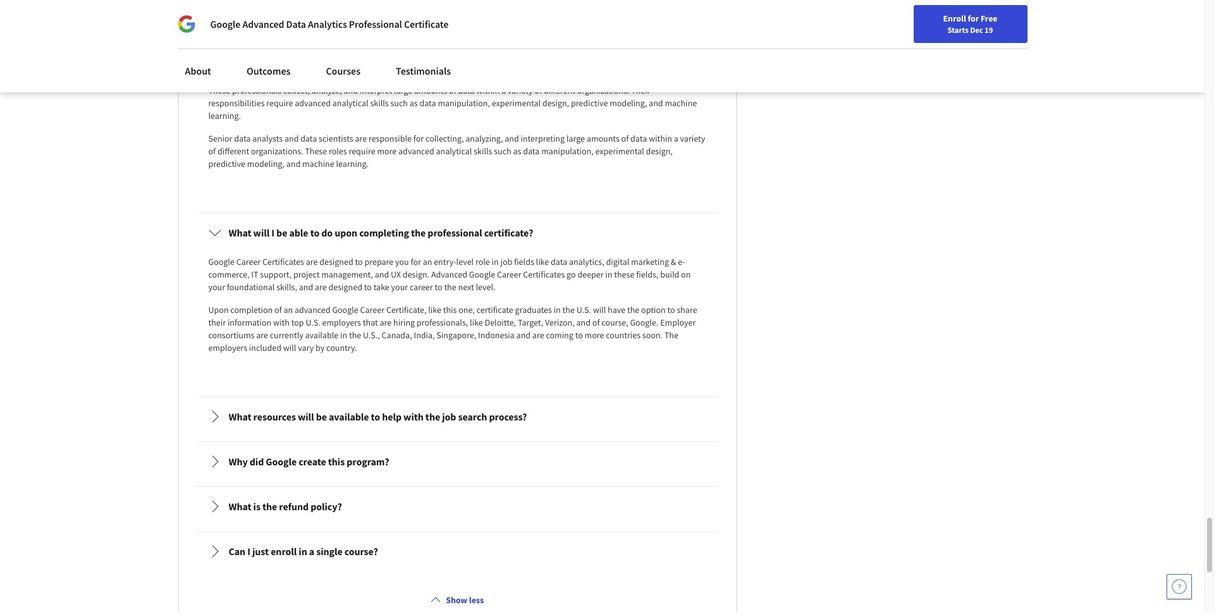 Task type: locate. For each thing, give the bounding box(es) containing it.
0 vertical spatial manipulation,
[[438, 97, 490, 109]]

organizations. down analysts
[[251, 145, 303, 157]]

these inside these professionals collect, analyze, and interpret large amounts of data within a variety of different organizations. their responsibilities require advanced analytical skills such as data manipulation, experimental design, predictive modeling, and machine learning.
[[208, 85, 230, 96]]

0 horizontal spatial analytics
[[338, 62, 371, 73]]

job inside the 'google career certificates are designed to prepare you for an entry-level role in job fields like data analytics, digital marketing & e- commerce, it support, project management, and ux design. advanced google career certificates go deeper in these fields, build on your foundational skills, and are designed to take your career to the next level.'
[[500, 256, 512, 267]]

enroll
[[271, 545, 297, 558]]

1 horizontal spatial modeling,
[[610, 97, 647, 109]]

will left have on the right of the page
[[593, 304, 606, 315]]

1 horizontal spatial learning.
[[336, 158, 369, 169]]

with inside dropdown button
[[403, 410, 424, 423]]

1 horizontal spatial certificate
[[477, 304, 513, 315]]

0 horizontal spatial modeling,
[[247, 158, 284, 169]]

learning. down roles
[[336, 158, 369, 169]]

1 vertical spatial predictive
[[208, 158, 245, 169]]

singapore,
[[437, 329, 476, 341]]

u.s.
[[576, 304, 591, 315], [306, 317, 320, 328]]

refund
[[279, 500, 309, 513]]

career up that
[[360, 304, 385, 315]]

1 vertical spatial require
[[349, 145, 375, 157]]

skills inside these professionals collect, analyze, and interpret large amounts of data within a variety of different organizations. their responsibilities require advanced analytical skills such as data manipulation, experimental design, predictive modeling, and machine learning.
[[370, 97, 389, 109]]

organizations. inside these professionals collect, analyze, and interpret large amounts of data within a variety of different organizations. their responsibilities require advanced analytical skills such as data manipulation, experimental design, predictive modeling, and machine learning.
[[577, 85, 629, 96]]

available up "by"
[[305, 329, 338, 341]]

1 vertical spatial machine
[[302, 158, 334, 169]]

within down titles
[[476, 85, 500, 96]]

prepare up ux
[[364, 256, 393, 267]]

0 vertical spatial certificate
[[304, 49, 341, 61]]

2 analytics from the left
[[521, 62, 554, 73]]

interpreting
[[521, 133, 565, 144]]

0 vertical spatial more
[[377, 145, 397, 157]]

experimental inside senior data analysts and data scientists are responsible for collecting, analyzing, and interpreting large amounts of data within a variety of different organizations. these roles require more advanced analytical skills such as data manipulation, experimental design, predictive modeling, and machine learning.
[[595, 145, 644, 157]]

data up analyze,
[[320, 62, 337, 73]]

0 horizontal spatial u.s.
[[306, 317, 320, 328]]

available left help
[[329, 410, 369, 423]]

does
[[278, 20, 299, 32]]

variety inside these professionals collect, analyze, and interpret large amounts of data within a variety of different organizations. their responsibilities require advanced analytical skills such as data manipulation, experimental design, predictive modeling, and machine learning.
[[508, 85, 533, 96]]

analytics down program,
[[338, 62, 371, 73]]

1 vertical spatial be
[[276, 226, 287, 239]]

require inside senior data analysts and data scientists are responsible for collecting, analyzing, and interpreting large amounts of data within a variety of different organizations. these roles require more advanced analytical skills such as data manipulation, experimental design, predictive modeling, and machine learning.
[[349, 145, 375, 157]]

for right prepared at the left top
[[456, 49, 466, 61]]

will inside what will i be able to do upon completing the professional certificate? dropdown button
[[253, 226, 269, 239]]

advanced
[[242, 18, 284, 30], [431, 269, 467, 280]]

be left able
[[276, 226, 287, 239]]

what inside 'dropdown button'
[[229, 500, 251, 513]]

i left just
[[247, 545, 250, 558]]

their
[[208, 317, 226, 328]]

what left is
[[229, 500, 251, 513]]

learning. down responsibilities
[[208, 110, 241, 121]]

0 horizontal spatial amounts
[[414, 85, 447, 96]]

certificates down fields
[[523, 269, 565, 280]]

variety
[[508, 85, 533, 96], [680, 133, 705, 144]]

0 vertical spatial within
[[476, 85, 500, 96]]

are inside senior data analysts and data scientists are responsible for collecting, analyzing, and interpreting large amounts of data within a variety of different organizations. these roles require more advanced analytical skills such as data manipulation, experimental design, predictive modeling, and machine learning.
[[355, 133, 367, 144]]

1 vertical spatial advanced
[[398, 145, 434, 157]]

foundational
[[227, 281, 275, 293]]

the inside 'dropdown button'
[[262, 500, 277, 513]]

e-
[[678, 256, 685, 267]]

in up country. at the left
[[340, 329, 347, 341]]

data down senior
[[502, 62, 519, 73]]

1 horizontal spatial manipulation,
[[541, 145, 594, 157]]

1 horizontal spatial certificates
[[523, 269, 565, 280]]

0 horizontal spatial you
[[379, 49, 393, 61]]

with inside upon completion of an advanced google career certificate, like this one, certificate graduates in the u.s. will have the option to share their information with top u.s. employers that are hiring professionals, like deloitte, target, verizon, and of course, google. employer consortiums are currently available in the u.s., canada, india, singapore, indonesia and are coming to more countries soon. the employers included will vary by country.
[[273, 317, 290, 328]]

be up testimonials
[[409, 49, 418, 61]]

course?
[[344, 545, 378, 558]]

2 vertical spatial career
[[360, 304, 385, 315]]

consortiums
[[208, 329, 254, 341]]

manipulation, inside these professionals collect, analyze, and interpret large amounts of data within a variety of different organizations. their responsibilities require advanced analytical skills such as data manipulation, experimental design, predictive modeling, and machine learning.
[[438, 97, 490, 109]]

1 vertical spatial u.s.
[[306, 317, 320, 328]]

machine inside these professionals collect, analyze, and interpret large amounts of data within a variety of different organizations. their responsibilities require advanced analytical skills such as data manipulation, experimental design, predictive modeling, and machine learning.
[[665, 97, 697, 109]]

1 vertical spatial certificate
[[477, 304, 513, 315]]

junior
[[243, 62, 265, 73]]

1 horizontal spatial design,
[[646, 145, 673, 157]]

analytical down collecting,
[[436, 145, 472, 157]]

show less button
[[426, 589, 489, 611]]

are up included
[[256, 329, 268, 341]]

0 horizontal spatial require
[[266, 97, 293, 109]]

large inside these professionals collect, analyze, and interpret large amounts of data within a variety of different organizations. their responsibilities require advanced analytical skills such as data manipulation, experimental design, predictive modeling, and machine learning.
[[394, 85, 412, 96]]

you up ux
[[395, 256, 409, 267]]

0 vertical spatial design,
[[542, 97, 569, 109]]

within
[[476, 85, 500, 96], [649, 133, 672, 144]]

will left able
[[253, 226, 269, 239]]

1 vertical spatial available
[[329, 410, 369, 423]]

0 horizontal spatial advanced
[[242, 18, 284, 30]]

course,
[[601, 317, 628, 328]]

0 horizontal spatial experimental
[[492, 97, 541, 109]]

certificate
[[304, 49, 341, 61], [477, 304, 513, 315]]

such
[[390, 97, 408, 109], [494, 145, 511, 157]]

designed down management,
[[328, 281, 362, 293]]

responsibilities
[[208, 97, 265, 109]]

analytics down senior
[[521, 62, 554, 73]]

level
[[456, 256, 474, 267]]

1 vertical spatial within
[[649, 133, 672, 144]]

machine
[[665, 97, 697, 109], [302, 158, 334, 169]]

after graduating from this certificate program, you will be prepared for job titles like senior data analyst, data analyst ii, associate data scientist, junior data scientist, data analytics scientist, data science analyst, and data analytics consultant.
[[208, 49, 700, 73]]

this inside dropdown button
[[301, 20, 317, 32]]

like inside after graduating from this certificate program, you will be prepared for job titles like senior data analyst, data analyst ii, associate data scientist, junior data scientist, data analytics scientist, data science analyst, and data analytics consultant.
[[502, 49, 515, 61]]

from
[[270, 49, 287, 61]]

available inside dropdown button
[[329, 410, 369, 423]]

more down course,
[[585, 329, 604, 341]]

to left help
[[371, 410, 380, 423]]

the right completing
[[411, 226, 426, 239]]

None search field
[[180, 8, 484, 33]]

2 vertical spatial what
[[229, 500, 251, 513]]

data right senior at left top
[[234, 133, 251, 144]]

digital
[[606, 256, 629, 267]]

be up opens in a new tab icon
[[316, 410, 327, 423]]

0 vertical spatial you
[[379, 49, 393, 61]]

0 horizontal spatial job
[[442, 410, 456, 423]]

employers up country. at the left
[[322, 317, 361, 328]]

0 horizontal spatial such
[[390, 97, 408, 109]]

0 vertical spatial organizations.
[[577, 85, 629, 96]]

the up verizon,
[[562, 304, 575, 315]]

such down analyzing,
[[494, 145, 511, 157]]

1 horizontal spatial organizations.
[[577, 85, 629, 96]]

design, inside these professionals collect, analyze, and interpret large amounts of data within a variety of different organizations. their responsibilities require advanced analytical skills such as data manipulation, experimental design, predictive modeling, and machine learning.
[[542, 97, 569, 109]]

0 horizontal spatial scientist,
[[208, 62, 241, 73]]

modeling, down their
[[610, 97, 647, 109]]

for
[[968, 13, 979, 24], [456, 49, 466, 61], [413, 133, 424, 144], [411, 256, 421, 267]]

your
[[208, 281, 225, 293], [391, 281, 408, 293]]

are
[[355, 133, 367, 144], [306, 256, 318, 267], [315, 281, 327, 293], [380, 317, 392, 328], [256, 329, 268, 341], [532, 329, 544, 341]]

google inside upon completion of an advanced google career certificate, like this one, certificate graduates in the u.s. will have the option to share their information with top u.s. employers that are hiring professionals, like deloitte, target, verizon, and of course, google. employer consortiums are currently available in the u.s., canada, india, singapore, indonesia and are coming to more countries soon. the employers included will vary by country.
[[332, 304, 358, 315]]

1 vertical spatial amounts
[[587, 133, 620, 144]]

google advanced data analytics professional certificate
[[210, 18, 448, 30]]

1 horizontal spatial predictive
[[571, 97, 608, 109]]

as inside these professionals collect, analyze, and interpret large amounts of data within a variety of different organizations. their responsibilities require advanced analytical skills such as data manipulation, experimental design, predictive modeling, and machine learning.
[[410, 97, 418, 109]]

i left able
[[271, 226, 274, 239]]

0 vertical spatial certificates
[[262, 256, 304, 267]]

0 vertical spatial what
[[229, 226, 251, 239]]

science
[[426, 62, 454, 73]]

this right create
[[328, 455, 345, 468]]

are right that
[[380, 317, 392, 328]]

as
[[410, 97, 418, 109], [513, 145, 521, 157]]

upon
[[208, 304, 229, 315]]

this inside 'dropdown button'
[[328, 455, 345, 468]]

u.s. right top
[[306, 317, 320, 328]]

0 horizontal spatial certificates
[[262, 256, 304, 267]]

in
[[492, 256, 499, 267], [605, 269, 612, 280], [554, 304, 561, 315], [340, 329, 347, 341], [299, 545, 307, 558]]

0 vertical spatial u.s.
[[576, 304, 591, 315]]

these professionals collect, analyze, and interpret large amounts of data within a variety of different organizations. their responsibilities require advanced analytical skills such as data manipulation, experimental design, predictive modeling, and machine learning.
[[208, 85, 699, 121]]

different down consultant.
[[544, 85, 575, 96]]

machine inside senior data analysts and data scientists are responsible for collecting, analyzing, and interpreting large amounts of data within a variety of different organizations. these roles require more advanced analytical skills such as data manipulation, experimental design, predictive modeling, and machine learning.
[[302, 158, 334, 169]]

1 vertical spatial analyst,
[[456, 62, 485, 73]]

available
[[305, 329, 338, 341], [329, 410, 369, 423]]

1 horizontal spatial analytical
[[436, 145, 472, 157]]

certificates up support,
[[262, 256, 304, 267]]

2 vertical spatial be
[[316, 410, 327, 423]]

completing
[[359, 226, 409, 239]]

the left 'search'
[[425, 410, 440, 423]]

learning.
[[208, 110, 241, 121], [336, 158, 369, 169]]

2 horizontal spatial a
[[674, 133, 678, 144]]

1 what from the top
[[229, 226, 251, 239]]

analytical inside senior data analysts and data scientists are responsible for collecting, analyzing, and interpreting large amounts of data within a variety of different organizations. these roles require more advanced analytical skills such as data manipulation, experimental design, predictive modeling, and machine learning.
[[436, 145, 472, 157]]

as down testimonials link
[[410, 97, 418, 109]]

1 horizontal spatial advanced
[[431, 269, 467, 280]]

you inside the 'google career certificates are designed to prepare you for an entry-level role in job fields like data analytics, digital marketing & e- commerce, it support, project management, and ux design. advanced google career certificates go deeper in these fields, build on your foundational skills, and are designed to take your career to the next level.'
[[395, 256, 409, 267]]

jobs
[[258, 20, 276, 32]]

0 horizontal spatial machine
[[302, 158, 334, 169]]

machine down associate
[[665, 97, 697, 109]]

more inside upon completion of an advanced google career certificate, like this one, certificate graduates in the u.s. will have the option to share their information with top u.s. employers that are hiring professionals, like deloitte, target, verizon, and of course, google. employer consortiums are currently available in the u.s., canada, india, singapore, indonesia and are coming to more countries soon. the employers included will vary by country.
[[585, 329, 604, 341]]

0 horizontal spatial a
[[309, 545, 314, 558]]

learning. inside senior data analysts and data scientists are responsible for collecting, analyzing, and interpreting large amounts of data within a variety of different organizations. these roles require more advanced analytical skills such as data manipulation, experimental design, predictive modeling, and machine learning.
[[336, 158, 369, 169]]

advanced
[[295, 97, 331, 109], [398, 145, 434, 157], [295, 304, 330, 315]]

2 vertical spatial job
[[442, 410, 456, 423]]

data right senior
[[541, 49, 558, 61]]

data down after graduating from this certificate program, you will be prepared for job titles like senior data analyst, data analyst ii, associate data scientist, junior data scientist, data analytics scientist, data science analyst, and data analytics consultant.
[[458, 85, 475, 96]]

predictive down senior at left top
[[208, 158, 245, 169]]

1 vertical spatial these
[[305, 145, 327, 157]]

deloitte,
[[485, 317, 516, 328]]

and inside after graduating from this certificate program, you will be prepared for job titles like senior data analyst, data analyst ii, associate data scientist, junior data scientist, data analytics scientist, data science analyst, and data analytics consultant.
[[486, 62, 500, 73]]

scientist, down after
[[208, 62, 241, 73]]

design,
[[542, 97, 569, 109], [646, 145, 673, 157]]

0 vertical spatial analytical
[[332, 97, 368, 109]]

1 vertical spatial skills
[[474, 145, 492, 157]]

0 horizontal spatial analyst,
[[456, 62, 485, 73]]

your down ux
[[391, 281, 408, 293]]

professionals,
[[417, 317, 468, 328]]

coming
[[546, 329, 573, 341]]

1 scientist, from the left
[[208, 62, 241, 73]]

1 vertical spatial advanced
[[431, 269, 467, 280]]

of
[[449, 85, 456, 96], [535, 85, 542, 96], [621, 133, 629, 144], [208, 145, 216, 157], [274, 304, 282, 315], [592, 317, 600, 328]]

0 vertical spatial with
[[273, 317, 290, 328]]

2 horizontal spatial career
[[497, 269, 521, 280]]

what for what will i be able to do upon completing the professional certificate?
[[229, 226, 251, 239]]

in right enroll
[[299, 545, 307, 558]]

prepare left for?
[[359, 20, 394, 32]]

with right help
[[403, 410, 424, 423]]

more down responsible
[[377, 145, 397, 157]]

marketing
[[631, 256, 669, 267]]

0 vertical spatial these
[[208, 85, 230, 96]]

data left analyst
[[590, 49, 607, 61]]

amounts inside these professionals collect, analyze, and interpret large amounts of data within a variety of different organizations. their responsibilities require advanced analytical skills such as data manipulation, experimental design, predictive modeling, and machine learning.
[[414, 85, 447, 96]]

1 vertical spatial different
[[217, 145, 249, 157]]

what is the refund policy? button
[[198, 489, 716, 524]]

predictive inside senior data analysts and data scientists are responsible for collecting, analyzing, and interpreting large amounts of data within a variety of different organizations. these roles require more advanced analytical skills such as data manipulation, experimental design, predictive modeling, and machine learning.
[[208, 158, 245, 169]]

large inside senior data analysts and data scientists are responsible for collecting, analyzing, and interpreting large amounts of data within a variety of different organizations. these roles require more advanced analytical skills such as data manipulation, experimental design, predictive modeling, and machine learning.
[[566, 133, 585, 144]]

what up the commerce,
[[229, 226, 251, 239]]

like inside the 'google career certificates are designed to prepare you for an entry-level role in job fields like data analytics, digital marketing & e- commerce, it support, project management, and ux design. advanced google career certificates go deeper in these fields, build on your foundational skills, and are designed to take your career to the next level.'
[[536, 256, 549, 267]]

0 horizontal spatial with
[[273, 317, 290, 328]]

designed up management,
[[319, 256, 353, 267]]

senior
[[208, 133, 232, 144]]

advanced left data
[[242, 18, 284, 30]]

will inside what resources will be available to help with the job search process? dropdown button
[[298, 410, 314, 423]]

for inside enroll for free starts dec 19
[[968, 13, 979, 24]]

the left next
[[444, 281, 456, 293]]

analytical down analyze,
[[332, 97, 368, 109]]

this
[[301, 20, 317, 32], [289, 49, 303, 61], [443, 304, 457, 315], [328, 455, 345, 468]]

skills,
[[276, 281, 297, 293]]

require down collect,
[[266, 97, 293, 109]]

advanced inside the 'google career certificates are designed to prepare you for an entry-level role in job fields like data analytics, digital marketing & e- commerce, it support, project management, and ux design. advanced google career certificates go deeper in these fields, build on your foundational skills, and are designed to take your career to the next level.'
[[431, 269, 467, 280]]

an up top
[[284, 304, 293, 315]]

0 vertical spatial job
[[468, 49, 480, 61]]

0 horizontal spatial your
[[208, 281, 225, 293]]

0 vertical spatial prepare
[[359, 20, 394, 32]]

1 vertical spatial employers
[[208, 342, 247, 353]]

what left resources
[[229, 410, 251, 423]]

amounts
[[414, 85, 447, 96], [587, 133, 620, 144]]

what inside dropdown button
[[229, 226, 251, 239]]

an inside the 'google career certificates are designed to prepare you for an entry-level role in job fields like data analytics, digital marketing & e- commerce, it support, project management, and ux design. advanced google career certificates go deeper in these fields, build on your foundational skills, and are designed to take your career to the next level.'
[[423, 256, 432, 267]]

manipulation, up collecting,
[[438, 97, 490, 109]]

this up 'professionals,' at the bottom left
[[443, 304, 457, 315]]

just
[[252, 545, 269, 558]]

0 vertical spatial an
[[423, 256, 432, 267]]

0 horizontal spatial large
[[394, 85, 412, 96]]

with up currently
[[273, 317, 290, 328]]

u.s. left have on the right of the page
[[576, 304, 591, 315]]

upon completion of an advanced google career certificate, like this one, certificate graduates in the u.s. will have the option to share their information with top u.s. employers that are hiring professionals, like deloitte, target, verizon, and of course, google. employer consortiums are currently available in the u.s., canada, india, singapore, indonesia and are coming to more countries soon. the employers included will vary by country.
[[208, 304, 699, 353]]

what
[[229, 226, 251, 239], [229, 410, 251, 423], [229, 500, 251, 513]]

0 vertical spatial such
[[390, 97, 408, 109]]

information
[[228, 317, 271, 328]]

with
[[273, 317, 290, 328], [403, 410, 424, 423]]

these
[[208, 85, 230, 96], [305, 145, 327, 157]]

0 vertical spatial learning.
[[208, 110, 241, 121]]

scientist,
[[208, 62, 241, 73], [285, 62, 318, 73], [373, 62, 406, 73]]

prepare inside the 'google career certificates are designed to prepare you for an entry-level role in job fields like data analytics, digital marketing & e- commerce, it support, project management, and ux design. advanced google career certificates go deeper in these fields, build on your foundational skills, and are designed to take your career to the next level.'
[[364, 256, 393, 267]]

1 horizontal spatial more
[[585, 329, 604, 341]]

are down target,
[[532, 329, 544, 341]]

be inside dropdown button
[[316, 410, 327, 423]]

0 horizontal spatial learning.
[[208, 110, 241, 121]]

1 horizontal spatial variety
[[680, 133, 705, 144]]

data down interpreting
[[523, 145, 540, 157]]

management,
[[321, 269, 373, 280]]

advanced inside upon completion of an advanced google career certificate, like this one, certificate graduates in the u.s. will have the option to share their information with top u.s. employers that are hiring professionals, like deloitte, target, verizon, and of course, google. employer consortiums are currently available in the u.s., canada, india, singapore, indonesia and are coming to more countries soon. the employers included will vary by country.
[[295, 304, 330, 315]]

2 horizontal spatial be
[[409, 49, 418, 61]]

as down interpreting
[[513, 145, 521, 157]]

are up project at top left
[[306, 256, 318, 267]]

1 horizontal spatial employers
[[322, 317, 361, 328]]

designed
[[319, 256, 353, 267], [328, 281, 362, 293]]

to
[[310, 226, 319, 239], [355, 256, 363, 267], [364, 281, 372, 293], [435, 281, 442, 293], [667, 304, 675, 315], [575, 329, 583, 341], [371, 410, 380, 423]]

0 vertical spatial variety
[[508, 85, 533, 96]]

you right program,
[[379, 49, 393, 61]]

advanced down analyze,
[[295, 97, 331, 109]]

1 horizontal spatial as
[[513, 145, 521, 157]]

0 vertical spatial advanced
[[242, 18, 284, 30]]

what inside dropdown button
[[229, 410, 251, 423]]

skills inside senior data analysts and data scientists are responsible for collecting, analyzing, and interpreting large amounts of data within a variety of different organizations. these roles require more advanced analytical skills such as data manipulation, experimental design, predictive modeling, and machine learning.
[[474, 145, 492, 157]]

a
[[501, 85, 506, 96], [674, 133, 678, 144], [309, 545, 314, 558]]

0 vertical spatial a
[[501, 85, 506, 96]]

machine down roles
[[302, 158, 334, 169]]

2 what from the top
[[229, 410, 251, 423]]

an up design.
[[423, 256, 432, 267]]

can i just enroll in a single course?
[[229, 545, 378, 558]]

included
[[249, 342, 281, 353]]

did
[[250, 455, 264, 468]]

for up design.
[[411, 256, 421, 267]]

1 vertical spatial organizations.
[[251, 145, 303, 157]]

0 vertical spatial machine
[[665, 97, 697, 109]]

the
[[411, 226, 426, 239], [444, 281, 456, 293], [562, 304, 575, 315], [627, 304, 639, 315], [349, 329, 361, 341], [425, 410, 440, 423], [262, 500, 277, 513]]

1 vertical spatial more
[[585, 329, 604, 341]]

1 horizontal spatial scientist,
[[285, 62, 318, 73]]

0 vertical spatial experimental
[[492, 97, 541, 109]]

such down interpret
[[390, 97, 408, 109]]

different inside senior data analysts and data scientists are responsible for collecting, analyzing, and interpreting large amounts of data within a variety of different organizations. these roles require more advanced analytical skills such as data manipulation, experimental design, predictive modeling, and machine learning.
[[217, 145, 249, 157]]

1 vertical spatial an
[[284, 304, 293, 315]]

1 horizontal spatial analytics
[[521, 62, 554, 73]]

1 vertical spatial designed
[[328, 281, 362, 293]]

within inside senior data analysts and data scientists are responsible for collecting, analyzing, and interpreting large amounts of data within a variety of different organizations. these roles require more advanced analytical skills such as data manipulation, experimental design, predictive modeling, and machine learning.
[[649, 133, 672, 144]]

analytical
[[332, 97, 368, 109], [436, 145, 472, 157]]

scientist, up collect,
[[285, 62, 318, 73]]

what will i be able to do upon completing the professional certificate? button
[[198, 215, 716, 250]]

job inside dropdown button
[[442, 410, 456, 423]]

job
[[468, 49, 480, 61], [500, 256, 512, 267], [442, 410, 456, 423]]

1 vertical spatial such
[[494, 145, 511, 157]]

testimonials
[[396, 64, 451, 77]]

advanced up top
[[295, 304, 330, 315]]

in left these
[[605, 269, 612, 280]]

2 scientist, from the left
[[285, 62, 318, 73]]

google career certificates are designed to prepare you for an entry-level role in job fields like data analytics, digital marketing & e- commerce, it support, project management, and ux design. advanced google career certificates go deeper in these fields, build on your foundational skills, and are designed to take your career to the next level.
[[208, 256, 692, 293]]

this inside after graduating from this certificate program, you will be prepared for job titles like senior data analyst, data analyst ii, associate data scientist, junior data scientist, data analytics scientist, data science analyst, and data analytics consultant.
[[289, 49, 303, 61]]

a inside senior data analysts and data scientists are responsible for collecting, analyzing, and interpreting large amounts of data within a variety of different organizations. these roles require more advanced analytical skills such as data manipulation, experimental design, predictive modeling, and machine learning.
[[674, 133, 678, 144]]

0 vertical spatial as
[[410, 97, 418, 109]]

which jobs does this program prepare for? button
[[198, 8, 716, 44]]

predictive inside these professionals collect, analyze, and interpret large amounts of data within a variety of different organizations. their responsibilities require advanced analytical skills such as data manipulation, experimental design, predictive modeling, and machine learning.
[[571, 97, 608, 109]]

0 vertical spatial be
[[409, 49, 418, 61]]

certificate up courses
[[304, 49, 341, 61]]

will right resources
[[298, 410, 314, 423]]

list item
[[196, 0, 718, 6]]

different down senior at left top
[[217, 145, 249, 157]]

1 vertical spatial manipulation,
[[541, 145, 594, 157]]

0 vertical spatial require
[[266, 97, 293, 109]]

1 horizontal spatial large
[[566, 133, 585, 144]]

0 vertical spatial skills
[[370, 97, 389, 109]]

0 vertical spatial amounts
[[414, 85, 447, 96]]

amounts right interpreting
[[587, 133, 620, 144]]

1 vertical spatial career
[[497, 269, 521, 280]]

analytical inside these professionals collect, analyze, and interpret large amounts of data within a variety of different organizations. their responsibilities require advanced analytical skills such as data manipulation, experimental design, predictive modeling, and machine learning.
[[332, 97, 368, 109]]

learning. inside these professionals collect, analyze, and interpret large amounts of data within a variety of different organizations. their responsibilities require advanced analytical skills such as data manipulation, experimental design, predictive modeling, and machine learning.
[[208, 110, 241, 121]]

can
[[229, 545, 245, 558]]

these left roles
[[305, 145, 327, 157]]

1 vertical spatial job
[[500, 256, 512, 267]]

3 scientist, from the left
[[373, 62, 406, 73]]

to inside dropdown button
[[310, 226, 319, 239]]

like
[[502, 49, 515, 61], [536, 256, 549, 267], [428, 304, 441, 315], [470, 317, 483, 328]]

the inside the 'google career certificates are designed to prepare you for an entry-level role in job fields like data analytics, digital marketing & e- commerce, it support, project management, and ux design. advanced google career certificates go deeper in these fields, build on your foundational skills, and are designed to take your career to the next level.'
[[444, 281, 456, 293]]

modeling, down analysts
[[247, 158, 284, 169]]

for up dec
[[968, 13, 979, 24]]

advanced down entry-
[[431, 269, 467, 280]]

3 what from the top
[[229, 500, 251, 513]]

1 vertical spatial analytical
[[436, 145, 472, 157]]

employer
[[660, 317, 696, 328]]

the inside dropdown button
[[411, 226, 426, 239]]

are right the scientists
[[355, 133, 367, 144]]

skills down interpret
[[370, 97, 389, 109]]

less
[[469, 594, 484, 606]]

be inside dropdown button
[[276, 226, 287, 239]]

will up testimonials
[[394, 49, 407, 61]]

in inside dropdown button
[[299, 545, 307, 558]]

1 horizontal spatial within
[[649, 133, 672, 144]]

what for what is the refund policy?
[[229, 500, 251, 513]]

the left u.s.,
[[349, 329, 361, 341]]



Task type: vqa. For each thing, say whether or not it's contained in the screenshot.
this inside the dropdown button
yes



Task type: describe. For each thing, give the bounding box(es) containing it.
analyzing,
[[466, 133, 503, 144]]

these inside senior data analysts and data scientists are responsible for collecting, analyzing, and interpreting large amounts of data within a variety of different organizations. these roles require more advanced analytical skills such as data manipulation, experimental design, predictive modeling, and machine learning.
[[305, 145, 327, 157]]

2 your from the left
[[391, 281, 408, 293]]

career
[[410, 281, 433, 293]]

google inside why did google create this program? 'dropdown button'
[[266, 455, 297, 468]]

analyst
[[609, 49, 635, 61]]

modeling, inside senior data analysts and data scientists are responsible for collecting, analyzing, and interpreting large amounts of data within a variety of different organizations. these roles require more advanced analytical skills such as data manipulation, experimental design, predictive modeling, and machine learning.
[[247, 158, 284, 169]]

like down one,
[[470, 317, 483, 328]]

build
[[660, 269, 679, 280]]

prepare inside dropdown button
[[359, 20, 394, 32]]

like up 'professionals,' at the bottom left
[[428, 304, 441, 315]]

one,
[[459, 304, 475, 315]]

prepared
[[420, 49, 454, 61]]

next
[[458, 281, 474, 293]]

google up after
[[210, 18, 240, 30]]

what for what resources will be available to help with the job search process?
[[229, 410, 251, 423]]

collect,
[[283, 85, 310, 96]]

ii,
[[637, 49, 644, 61]]

go
[[567, 269, 576, 280]]

professionals
[[232, 85, 281, 96]]

top
[[291, 317, 304, 328]]

search
[[458, 410, 487, 423]]

an inside upon completion of an advanced google career certificate, like this one, certificate graduates in the u.s. will have the option to share their information with top u.s. employers that are hiring professionals, like deloitte, target, verizon, and of course, google. employer consortiums are currently available in the u.s., canada, india, singapore, indonesia and are coming to more countries soon. the employers included will vary by country.
[[284, 304, 293, 315]]

a inside these professionals collect, analyze, and interpret large amounts of data within a variety of different organizations. their responsibilities require advanced analytical skills such as data manipulation, experimental design, predictive modeling, and machine learning.
[[501, 85, 506, 96]]

data down the 'from'
[[267, 62, 283, 73]]

the up the google.
[[627, 304, 639, 315]]

1 analytics from the left
[[338, 62, 371, 73]]

show less
[[446, 594, 484, 606]]

be for able
[[276, 226, 287, 239]]

different inside these professionals collect, analyze, and interpret large amounts of data within a variety of different organizations. their responsibilities require advanced analytical skills such as data manipulation, experimental design, predictive modeling, and machine learning.
[[544, 85, 575, 96]]

commerce,
[[208, 269, 249, 280]]

interpret
[[360, 85, 392, 96]]

hiring
[[393, 317, 415, 328]]

process?
[[489, 410, 527, 423]]

to right career
[[435, 281, 442, 293]]

available inside upon completion of an advanced google career certificate, like this one, certificate graduates in the u.s. will have the option to share their information with top u.s. employers that are hiring professionals, like deloitte, target, verizon, and of course, google. employer consortiums are currently available in the u.s., canada, india, singapore, indonesia and are coming to more countries soon. the employers included will vary by country.
[[305, 329, 338, 341]]

more inside senior data analysts and data scientists are responsible for collecting, analyzing, and interpreting large amounts of data within a variety of different organizations. these roles require more advanced analytical skills such as data manipulation, experimental design, predictive modeling, and machine learning.
[[377, 145, 397, 157]]

to up employer
[[667, 304, 675, 315]]

1 horizontal spatial analyst,
[[560, 49, 589, 61]]

upon
[[335, 226, 357, 239]]

target,
[[518, 317, 543, 328]]

titles
[[482, 49, 500, 61]]

such inside these professionals collect, analyze, and interpret large amounts of data within a variety of different organizations. their responsibilities require advanced analytical skills such as data manipulation, experimental design, predictive modeling, and machine learning.
[[390, 97, 408, 109]]

fields,
[[636, 269, 658, 280]]

google image
[[177, 15, 195, 33]]

19
[[985, 25, 993, 35]]

are down project at top left
[[315, 281, 327, 293]]

associate
[[646, 49, 680, 61]]

which
[[229, 20, 256, 32]]

0 horizontal spatial career
[[236, 256, 261, 267]]

their
[[631, 85, 650, 96]]

0 vertical spatial designed
[[319, 256, 353, 267]]

data right associate
[[682, 49, 699, 61]]

1 horizontal spatial u.s.
[[576, 304, 591, 315]]

testimonials link
[[388, 57, 459, 85]]

why did google create this program?
[[229, 455, 389, 468]]

deeper
[[578, 269, 604, 280]]

1 your from the left
[[208, 281, 225, 293]]

for inside the 'google career certificates are designed to prepare you for an entry-level role in job fields like data analytics, digital marketing & e- commerce, it support, project management, and ux design. advanced google career certificates go deeper in these fields, build on your foundational skills, and are designed to take your career to the next level.'
[[411, 256, 421, 267]]

graduating
[[227, 49, 268, 61]]

analytics,
[[569, 256, 604, 267]]

experimental inside these professionals collect, analyze, and interpret large amounts of data within a variety of different organizations. their responsibilities require advanced analytical skills such as data manipulation, experimental design, predictive modeling, and machine learning.
[[492, 97, 541, 109]]

country.
[[326, 342, 357, 353]]

0 horizontal spatial i
[[247, 545, 250, 558]]

design.
[[403, 269, 429, 280]]

program,
[[343, 49, 377, 61]]

senior
[[517, 49, 540, 61]]

certificate inside upon completion of an advanced google career certificate, like this one, certificate graduates in the u.s. will have the option to share their information with top u.s. employers that are hiring professionals, like deloitte, target, verizon, and of course, google. employer consortiums are currently available in the u.s., canada, india, singapore, indonesia and are coming to more countries soon. the employers included will vary by country.
[[477, 304, 513, 315]]

canada,
[[382, 329, 412, 341]]

support,
[[260, 269, 292, 280]]

graduates
[[515, 304, 552, 315]]

to left take
[[364, 281, 372, 293]]

data
[[286, 18, 306, 30]]

opens in a new tab image
[[320, 457, 331, 467]]

to right coming on the left
[[575, 329, 583, 341]]

advanced inside senior data analysts and data scientists are responsible for collecting, analyzing, and interpreting large amounts of data within a variety of different organizations. these roles require more advanced analytical skills such as data manipulation, experimental design, predictive modeling, and machine learning.
[[398, 145, 434, 157]]

what resources will be available to help with the job search process? button
[[198, 399, 716, 434]]

google down role
[[469, 269, 495, 280]]

will inside after graduating from this certificate program, you will be prepared for job titles like senior data analyst, data analyst ii, associate data scientist, junior data scientist, data analytics scientist, data science analyst, and data analytics consultant.
[[394, 49, 407, 61]]

is
[[253, 500, 260, 513]]

design, inside senior data analysts and data scientists are responsible for collecting, analyzing, and interpreting large amounts of data within a variety of different organizations. these roles require more advanced analytical skills such as data manipulation, experimental design, predictive modeling, and machine learning.
[[646, 145, 673, 157]]

for?
[[396, 20, 413, 32]]

1 horizontal spatial i
[[271, 226, 274, 239]]

amounts inside senior data analysts and data scientists are responsible for collecting, analyzing, and interpreting large amounts of data within a variety of different organizations. these roles require more advanced analytical skills such as data manipulation, experimental design, predictive modeling, and machine learning.
[[587, 133, 620, 144]]

google up the commerce,
[[208, 256, 235, 267]]

currently
[[270, 329, 303, 341]]

why
[[229, 455, 248, 468]]

this inside upon completion of an advanced google career certificate, like this one, certificate graduates in the u.s. will have the option to share their information with top u.s. employers that are hiring professionals, like deloitte, target, verizon, and of course, google. employer consortiums are currently available in the u.s., canada, india, singapore, indonesia and are coming to more countries soon. the employers included will vary by country.
[[443, 304, 457, 315]]

in up verizon,
[[554, 304, 561, 315]]

analyze,
[[312, 85, 342, 96]]

help center image
[[1172, 579, 1187, 594]]

data inside the 'google career certificates are designed to prepare you for an entry-level role in job fields like data analytics, digital marketing & e- commerce, it support, project management, and ux design. advanced google career certificates go deeper in these fields, build on your foundational skills, and are designed to take your career to the next level.'
[[551, 256, 567, 267]]

be for available
[[316, 410, 327, 423]]

take
[[373, 281, 389, 293]]

about
[[185, 64, 211, 77]]

to up management,
[[355, 256, 363, 267]]

&
[[671, 256, 676, 267]]

such inside senior data analysts and data scientists are responsible for collecting, analyzing, and interpreting large amounts of data within a variety of different organizations. these roles require more advanced analytical skills such as data manipulation, experimental design, predictive modeling, and machine learning.
[[494, 145, 511, 157]]

on
[[681, 269, 691, 280]]

for inside after graduating from this certificate program, you will be prepared for job titles like senior data analyst, data analyst ii, associate data scientist, junior data scientist, data analytics scientist, data science analyst, and data analytics consultant.
[[456, 49, 466, 61]]

career inside upon completion of an advanced google career certificate, like this one, certificate graduates in the u.s. will have the option to share their information with top u.s. employers that are hiring professionals, like deloitte, target, verizon, and of course, google. employer consortiums are currently available in the u.s., canada, india, singapore, indonesia and are coming to more countries soon. the employers included will vary by country.
[[360, 304, 385, 315]]

have
[[608, 304, 626, 315]]

manipulation, inside senior data analysts and data scientists are responsible for collecting, analyzing, and interpreting large amounts of data within a variety of different organizations. these roles require more advanced analytical skills such as data manipulation, experimental design, predictive modeling, and machine learning.
[[541, 145, 594, 157]]

organizations. inside senior data analysts and data scientists are responsible for collecting, analyzing, and interpreting large amounts of data within a variety of different organizations. these roles require more advanced analytical skills such as data manipulation, experimental design, predictive modeling, and machine learning.
[[251, 145, 303, 157]]

role
[[475, 256, 490, 267]]

be inside after graduating from this certificate program, you will be prepared for job titles like senior data analyst, data analyst ii, associate data scientist, junior data scientist, data analytics scientist, data science analyst, and data analytics consultant.
[[409, 49, 418, 61]]

certificate,
[[386, 304, 426, 315]]

collecting,
[[426, 133, 464, 144]]

variety inside senior data analysts and data scientists are responsible for collecting, analyzing, and interpreting large amounts of data within a variety of different organizations. these roles require more advanced analytical skills such as data manipulation, experimental design, predictive modeling, and machine learning.
[[680, 133, 705, 144]]

vary
[[298, 342, 314, 353]]

data left science
[[408, 62, 425, 73]]

the inside dropdown button
[[425, 410, 440, 423]]

professional
[[428, 226, 482, 239]]

enroll
[[943, 13, 966, 24]]

indonesia
[[478, 329, 515, 341]]

program?
[[347, 455, 389, 468]]

create
[[299, 455, 326, 468]]

certificate inside after graduating from this certificate program, you will be prepared for job titles like senior data analyst, data analyst ii, associate data scientist, junior data scientist, data analytics scientist, data science analyst, and data analytics consultant.
[[304, 49, 341, 61]]

courses
[[326, 64, 360, 77]]

modeling, inside these professionals collect, analyze, and interpret large amounts of data within a variety of different organizations. their responsibilities require advanced analytical skills such as data manipulation, experimental design, predictive modeling, and machine learning.
[[610, 97, 647, 109]]

outcomes
[[247, 64, 290, 77]]

level.
[[476, 281, 495, 293]]

free
[[981, 13, 997, 24]]

a inside dropdown button
[[309, 545, 314, 558]]

to inside dropdown button
[[371, 410, 380, 423]]

it
[[251, 269, 258, 280]]

1 vertical spatial certificates
[[523, 269, 565, 280]]

policy?
[[311, 500, 342, 513]]

require inside these professionals collect, analyze, and interpret large amounts of data within a variety of different organizations. their responsibilities require advanced analytical skills such as data manipulation, experimental design, predictive modeling, and machine learning.
[[266, 97, 293, 109]]

courses link
[[318, 57, 368, 85]]

data down testimonials link
[[420, 97, 436, 109]]

data left the scientists
[[300, 133, 317, 144]]

for inside senior data analysts and data scientists are responsible for collecting, analyzing, and interpreting large amounts of data within a variety of different organizations. these roles require more advanced analytical skills such as data manipulation, experimental design, predictive modeling, and machine learning.
[[413, 133, 424, 144]]

scientists
[[319, 133, 353, 144]]

certificate?
[[484, 226, 533, 239]]

analytics
[[308, 18, 347, 30]]

google.
[[630, 317, 658, 328]]

job inside after graduating from this certificate program, you will be prepared for job titles like senior data analyst, data analyst ii, associate data scientist, junior data scientist, data analytics scientist, data science analyst, and data analytics consultant.
[[468, 49, 480, 61]]

in right role
[[492, 256, 499, 267]]

starts
[[948, 25, 969, 35]]

these
[[614, 269, 634, 280]]

advanced inside these professionals collect, analyze, and interpret large amounts of data within a variety of different organizations. their responsibilities require advanced analytical skills such as data manipulation, experimental design, predictive modeling, and machine learning.
[[295, 97, 331, 109]]

completion
[[230, 304, 273, 315]]

you inside after graduating from this certificate program, you will be prepared for job titles like senior data analyst, data analyst ii, associate data scientist, junior data scientist, data analytics scientist, data science analyst, and data analytics consultant.
[[379, 49, 393, 61]]

as inside senior data analysts and data scientists are responsible for collecting, analyzing, and interpreting large amounts of data within a variety of different organizations. these roles require more advanced analytical skills such as data manipulation, experimental design, predictive modeling, and machine learning.
[[513, 145, 521, 157]]

verizon,
[[545, 317, 575, 328]]

english button
[[939, 0, 1015, 41]]

show
[[446, 594, 467, 606]]

will down currently
[[283, 342, 296, 353]]

senior data analysts and data scientists are responsible for collecting, analyzing, and interpreting large amounts of data within a variety of different organizations. these roles require more advanced analytical skills such as data manipulation, experimental design, predictive modeling, and machine learning.
[[208, 133, 707, 169]]

countries
[[606, 329, 641, 341]]

within inside these professionals collect, analyze, and interpret large amounts of data within a variety of different organizations. their responsibilities require advanced analytical skills such as data manipulation, experimental design, predictive modeling, and machine learning.
[[476, 85, 500, 96]]

that
[[363, 317, 378, 328]]

shopping cart: 1 item image
[[909, 9, 933, 30]]

what will i be able to do upon completing the professional certificate?
[[229, 226, 533, 239]]

enroll for free starts dec 19
[[943, 13, 997, 35]]

data down their
[[630, 133, 647, 144]]

project
[[293, 269, 320, 280]]



